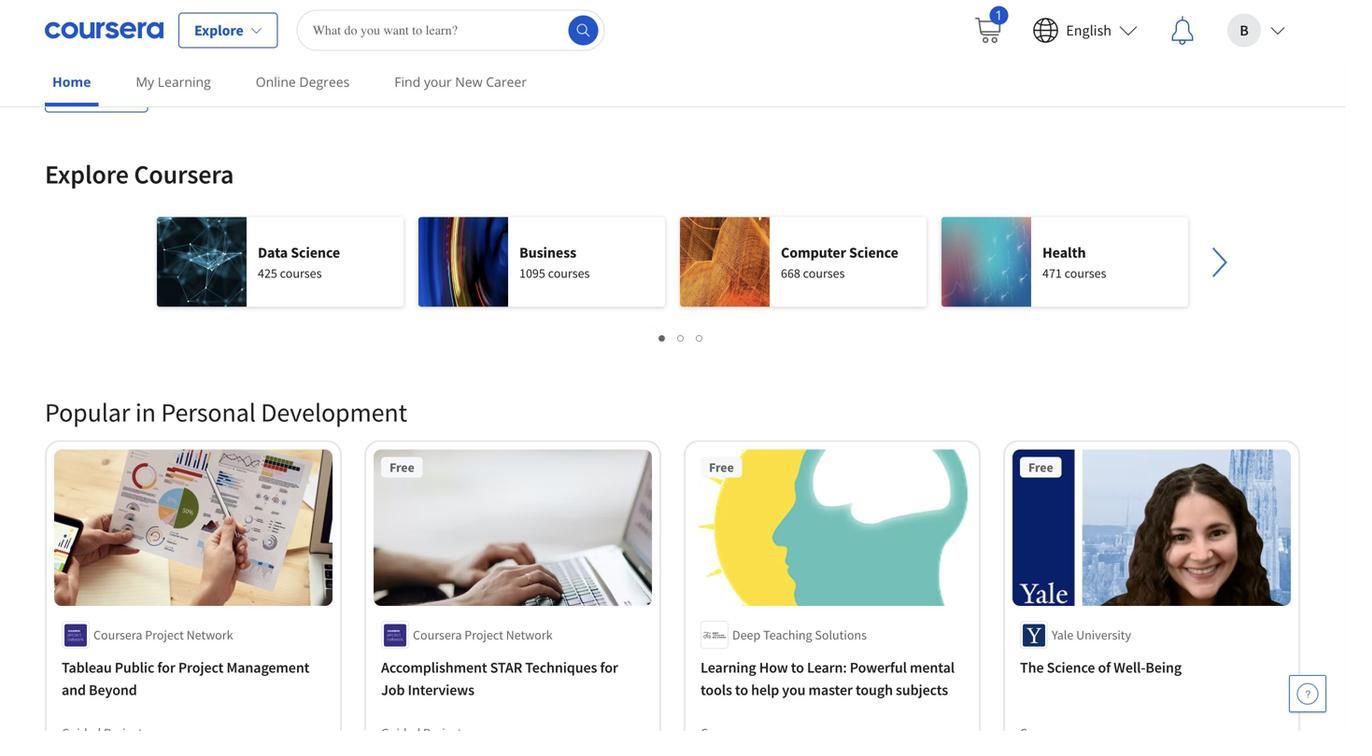 Task type: locate. For each thing, give the bounding box(es) containing it.
science inside computer science 668 courses
[[850, 243, 899, 262]]

guided
[[62, 33, 101, 50], [381, 33, 421, 50], [1021, 33, 1060, 50]]

1 free from the left
[[390, 459, 415, 476]]

explore for explore coursera
[[45, 158, 129, 191]]

network up tableau public for project management and beyond link
[[187, 627, 233, 644]]

coursera
[[134, 158, 234, 191], [93, 627, 142, 644], [413, 627, 462, 644]]

explore down 'show 7 more' on the left top
[[45, 158, 129, 191]]

the
[[1021, 659, 1044, 678]]

1 horizontal spatial science
[[850, 243, 899, 262]]

courses inside business 1095 courses
[[548, 265, 590, 282]]

accomplishment
[[381, 659, 487, 678]]

tableau public for project management and beyond link
[[62, 657, 325, 702]]

1 horizontal spatial guided project
[[381, 33, 462, 50]]

how
[[760, 659, 789, 678]]

learning
[[158, 73, 211, 91], [701, 659, 757, 678]]

b button
[[1213, 0, 1301, 60]]

powerful
[[850, 659, 907, 678]]

coursera up the public
[[93, 627, 142, 644]]

2 coursera project network from the left
[[413, 627, 553, 644]]

deep teaching solutions
[[733, 627, 867, 644]]

the science of well-being link
[[1021, 657, 1284, 679]]

tools
[[701, 681, 733, 700]]

3 free from the left
[[1029, 459, 1054, 476]]

guided project right shopping cart: 1 item element
[[1021, 33, 1102, 50]]

free
[[390, 459, 415, 476], [709, 459, 734, 476], [1029, 459, 1054, 476]]

coursera project network up star
[[413, 627, 553, 644]]

0 horizontal spatial to
[[735, 681, 749, 700]]

network up star
[[506, 627, 553, 644]]

courses
[[280, 265, 322, 282], [548, 265, 590, 282], [803, 265, 845, 282], [1065, 265, 1107, 282]]

you
[[783, 681, 806, 700]]

well-
[[1114, 659, 1146, 678]]

guided project up the home on the top of page
[[62, 33, 143, 50]]

1 coursera project network from the left
[[93, 627, 233, 644]]

2 courses from the left
[[548, 265, 590, 282]]

business image
[[419, 217, 508, 307]]

project up my
[[104, 33, 143, 50]]

network
[[187, 627, 233, 644], [506, 627, 553, 644]]

learning up tools
[[701, 659, 757, 678]]

1 horizontal spatial guided
[[381, 33, 421, 50]]

personal
[[161, 396, 256, 429]]

2 horizontal spatial guided
[[1021, 33, 1060, 50]]

0 horizontal spatial coursera project network
[[93, 627, 233, 644]]

coursera up "accomplishment"
[[413, 627, 462, 644]]

data science image
[[157, 217, 247, 307]]

1 courses from the left
[[280, 265, 322, 282]]

show 7 more button
[[45, 79, 148, 113]]

guided up find
[[381, 33, 421, 50]]

project up star
[[465, 627, 504, 644]]

3 courses from the left
[[803, 265, 845, 282]]

learning right my
[[158, 73, 211, 91]]

0 horizontal spatial network
[[187, 627, 233, 644]]

science left "of"
[[1047, 659, 1096, 678]]

2 horizontal spatial science
[[1047, 659, 1096, 678]]

1 horizontal spatial learning
[[701, 659, 757, 678]]

network for for
[[187, 627, 233, 644]]

management
[[227, 659, 310, 678]]

0 vertical spatial learning
[[158, 73, 211, 91]]

courses down computer
[[803, 265, 845, 282]]

2 free from the left
[[709, 459, 734, 476]]

help center image
[[1297, 683, 1320, 706]]

health 471 courses
[[1043, 243, 1107, 282]]

1 network from the left
[[187, 627, 233, 644]]

0 horizontal spatial guided project
[[62, 33, 143, 50]]

courses down business
[[548, 265, 590, 282]]

1 vertical spatial explore
[[45, 158, 129, 191]]

1 vertical spatial learning
[[701, 659, 757, 678]]

coursera project network for star
[[413, 627, 553, 644]]

471
[[1043, 265, 1063, 282]]

project
[[104, 33, 143, 50], [423, 33, 462, 50], [1063, 33, 1102, 50], [145, 627, 184, 644], [465, 627, 504, 644], [178, 659, 224, 678]]

0 horizontal spatial science
[[291, 243, 340, 262]]

master
[[809, 681, 853, 700]]

find
[[395, 73, 421, 91]]

online degrees
[[256, 73, 350, 91]]

guided left english
[[1021, 33, 1060, 50]]

and
[[62, 681, 86, 700]]

subjects
[[896, 681, 949, 700]]

courses down health
[[1065, 265, 1107, 282]]

2 for from the left
[[600, 659, 619, 678]]

2 horizontal spatial free
[[1029, 459, 1054, 476]]

of
[[1099, 659, 1111, 678]]

0 horizontal spatial guided
[[62, 33, 101, 50]]

explore inside popup button
[[194, 21, 244, 40]]

mental
[[910, 659, 955, 678]]

development
[[261, 396, 407, 429]]

being
[[1146, 659, 1182, 678]]

2 network from the left
[[506, 627, 553, 644]]

online degrees link
[[248, 61, 357, 103]]

courses right 425 at the top left
[[280, 265, 322, 282]]

7
[[94, 87, 101, 104]]

project right shopping cart: 1 item element
[[1063, 33, 1102, 50]]

project right the public
[[178, 659, 224, 678]]

project up the public
[[145, 627, 184, 644]]

for right the public
[[157, 659, 175, 678]]

techniques
[[525, 659, 598, 678]]

science inside popular in personal development collection element
[[1047, 659, 1096, 678]]

health image
[[942, 217, 1032, 307]]

explore up my learning
[[194, 21, 244, 40]]

2 horizontal spatial guided project
[[1021, 33, 1102, 50]]

science for data science
[[291, 243, 340, 262]]

0 horizontal spatial for
[[157, 659, 175, 678]]

guided up the home on the top of page
[[62, 33, 101, 50]]

4 courses from the left
[[1065, 265, 1107, 282]]

guided project
[[62, 33, 143, 50], [381, 33, 462, 50], [1021, 33, 1102, 50]]

1 for from the left
[[157, 659, 175, 678]]

show
[[60, 87, 92, 104]]

1 horizontal spatial explore
[[194, 21, 244, 40]]

guided project up find
[[381, 33, 462, 50]]

science right data on the left top of page
[[291, 243, 340, 262]]

for
[[157, 659, 175, 678], [600, 659, 619, 678]]

courses inside computer science 668 courses
[[803, 265, 845, 282]]

for right "techniques"
[[600, 659, 619, 678]]

to left help
[[735, 681, 749, 700]]

learning how to learn: powerful mental tools to help you master tough subjects link
[[701, 657, 965, 702]]

1 horizontal spatial free
[[709, 459, 734, 476]]

to
[[791, 659, 805, 678], [735, 681, 749, 700]]

coursera project network up the public
[[93, 627, 233, 644]]

public
[[115, 659, 154, 678]]

None search field
[[297, 10, 605, 51]]

accomplishment star techniques for job interviews link
[[381, 657, 645, 702]]

tough
[[856, 681, 893, 700]]

science inside 'data science 425 courses'
[[291, 243, 340, 262]]

1 horizontal spatial for
[[600, 659, 619, 678]]

my learning link
[[128, 61, 218, 103]]

to up you
[[791, 659, 805, 678]]

0 horizontal spatial free
[[390, 459, 415, 476]]

1 horizontal spatial network
[[506, 627, 553, 644]]

in
[[135, 396, 156, 429]]

shopping cart: 1 item element
[[973, 6, 1009, 45]]

1 horizontal spatial to
[[791, 659, 805, 678]]

0 vertical spatial explore
[[194, 21, 244, 40]]

popular in personal development collection element
[[34, 366, 1312, 732]]

science right computer
[[850, 243, 899, 262]]

0 horizontal spatial explore
[[45, 158, 129, 191]]

1
[[996, 6, 1003, 24]]

project up the your
[[423, 33, 462, 50]]

more
[[103, 87, 133, 104]]

coursera project network for public
[[93, 627, 233, 644]]

explore
[[194, 21, 244, 40], [45, 158, 129, 191]]

0 vertical spatial to
[[791, 659, 805, 678]]

english
[[1067, 21, 1112, 40]]

1 horizontal spatial coursera project network
[[413, 627, 553, 644]]

425
[[258, 265, 277, 282]]

free for accomplishment
[[390, 459, 415, 476]]

3 guided project from the left
[[1021, 33, 1102, 50]]

courses inside health 471 courses
[[1065, 265, 1107, 282]]

science
[[291, 243, 340, 262], [850, 243, 899, 262], [1047, 659, 1096, 678]]

coursera project network
[[93, 627, 233, 644], [413, 627, 553, 644]]



Task type: vqa. For each thing, say whether or not it's contained in the screenshot.
Provide CREDENTIALS FROM LEADING PARTNERS
no



Task type: describe. For each thing, give the bounding box(es) containing it.
the science of well-being
[[1021, 659, 1182, 678]]

learn a new skill in 2 hours collection element
[[34, 0, 1312, 142]]

beyond
[[89, 681, 137, 700]]

english button
[[1018, 0, 1153, 60]]

computer
[[781, 243, 847, 262]]

explore for explore
[[194, 21, 244, 40]]

1 vertical spatial to
[[735, 681, 749, 700]]

business
[[520, 243, 577, 262]]

free for learning
[[709, 459, 734, 476]]

science for computer science
[[850, 243, 899, 262]]

home link
[[45, 61, 99, 107]]

coursera for job
[[413, 627, 462, 644]]

learn:
[[807, 659, 847, 678]]

popular
[[45, 396, 130, 429]]

1095
[[520, 265, 546, 282]]

3 guided from the left
[[1021, 33, 1060, 50]]

deep
[[733, 627, 761, 644]]

my
[[136, 73, 154, 91]]

2 guided from the left
[[381, 33, 421, 50]]

business 1095 courses
[[520, 243, 590, 282]]

What do you want to learn? text field
[[297, 10, 605, 51]]

star
[[490, 659, 523, 678]]

popular in personal development
[[45, 396, 407, 429]]

free for the
[[1029, 459, 1054, 476]]

solutions
[[815, 627, 867, 644]]

b
[[1241, 21, 1249, 40]]

data
[[258, 243, 288, 262]]

tableau
[[62, 659, 112, 678]]

show 7 more
[[60, 87, 133, 104]]

coursera up "data science" image
[[134, 158, 234, 191]]

668
[[781, 265, 801, 282]]

teaching
[[764, 627, 813, 644]]

help
[[752, 681, 780, 700]]

explore coursera
[[45, 158, 234, 191]]

find your new career
[[395, 73, 527, 91]]

computer science 668 courses
[[781, 243, 899, 282]]

health
[[1043, 243, 1087, 262]]

coursera image
[[45, 15, 164, 45]]

home
[[52, 73, 91, 91]]

your
[[424, 73, 452, 91]]

move carousel right image
[[1198, 240, 1243, 285]]

new
[[455, 73, 483, 91]]

courses inside 'data science 425 courses'
[[280, 265, 322, 282]]

coursera for management
[[93, 627, 142, 644]]

job
[[381, 681, 405, 700]]

network for techniques
[[506, 627, 553, 644]]

1 guided project from the left
[[62, 33, 143, 50]]

degrees
[[299, 73, 350, 91]]

for inside accomplishment star techniques for job interviews
[[600, 659, 619, 678]]

explore button
[[179, 13, 278, 48]]

2 guided project from the left
[[381, 33, 462, 50]]

learning how to learn: powerful mental tools to help you master tough subjects
[[701, 659, 955, 700]]

yale university
[[1052, 627, 1132, 644]]

accomplishment star techniques for job interviews
[[381, 659, 619, 700]]

data science 425 courses
[[258, 243, 340, 282]]

computer science image
[[680, 217, 770, 307]]

find your new career link
[[387, 61, 535, 103]]

university
[[1077, 627, 1132, 644]]

tableau public for project management and beyond
[[62, 659, 310, 700]]

for inside tableau public for project management and beyond
[[157, 659, 175, 678]]

career
[[486, 73, 527, 91]]

0 horizontal spatial learning
[[158, 73, 211, 91]]

1 guided from the left
[[62, 33, 101, 50]]

yale
[[1052, 627, 1074, 644]]

1 link
[[958, 0, 1018, 60]]

learning inside learning how to learn: powerful mental tools to help you master tough subjects
[[701, 659, 757, 678]]

interviews
[[408, 681, 475, 700]]

online
[[256, 73, 296, 91]]

project inside tableau public for project management and beyond
[[178, 659, 224, 678]]

my learning
[[136, 73, 211, 91]]



